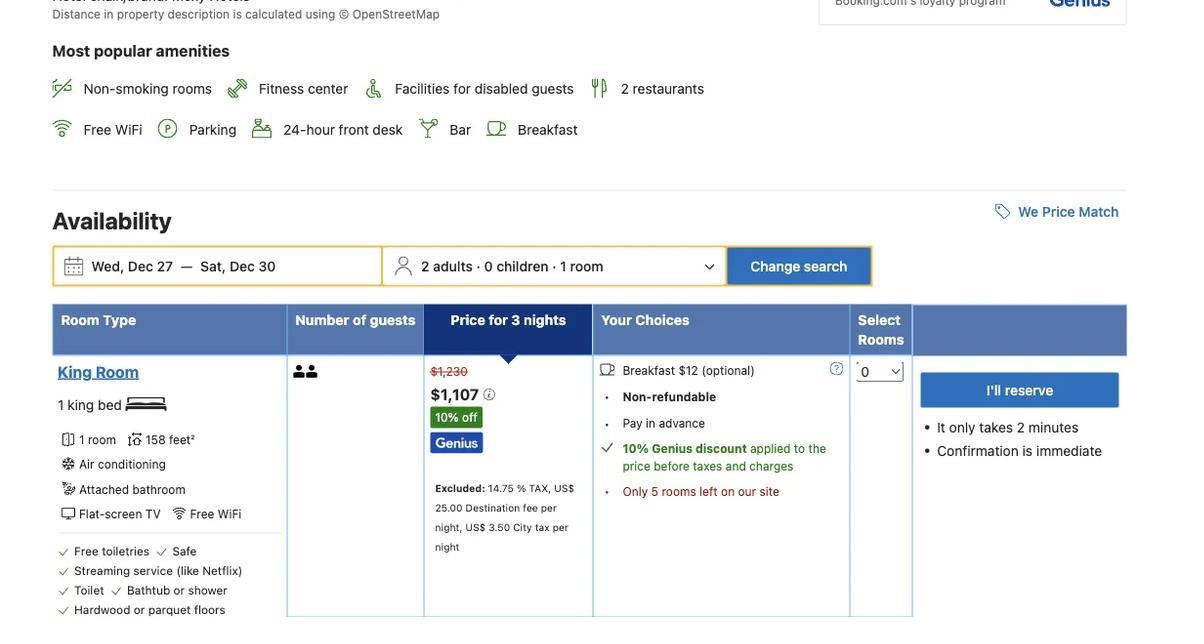 Task type: locate. For each thing, give the bounding box(es) containing it.
• left pay
[[605, 418, 610, 432]]

price right we
[[1043, 203, 1076, 219]]

1 horizontal spatial non-
[[623, 390, 652, 404]]

1 • from the top
[[605, 391, 610, 404]]

2 left restaurants
[[621, 81, 629, 97]]

fitness center
[[259, 81, 348, 97]]

room up bed
[[96, 362, 139, 381]]

desk
[[373, 121, 403, 137]]

i'll reserve button
[[921, 373, 1120, 408]]

1 horizontal spatial is
[[1023, 443, 1033, 459]]

2 · from the left
[[553, 258, 557, 274]]

1 vertical spatial in
[[646, 417, 656, 430]]

1 vertical spatial is
[[1023, 443, 1033, 459]]

• left non-refundable
[[605, 391, 610, 404]]

1 horizontal spatial dec
[[230, 258, 255, 274]]

most
[[52, 41, 90, 60]]

conditioning
[[98, 458, 166, 472]]

158
[[146, 433, 166, 447]]

0 horizontal spatial ·
[[477, 258, 481, 274]]

price left 3
[[451, 312, 486, 328]]

1 horizontal spatial wifi
[[218, 508, 242, 521]]

king
[[68, 397, 94, 413]]

0 horizontal spatial room
[[88, 433, 116, 447]]

10% off
[[435, 411, 478, 425]]

1 vertical spatial or
[[134, 603, 145, 617]]

1 vertical spatial for
[[489, 312, 508, 328]]

$1,230
[[430, 365, 468, 379]]

10% for 10% off
[[435, 411, 459, 425]]

dec left 30
[[230, 258, 255, 274]]

1 vertical spatial non-
[[623, 390, 652, 404]]

free up streaming on the left of page
[[74, 545, 99, 559]]

0 vertical spatial •
[[605, 391, 610, 404]]

availability
[[52, 207, 172, 234]]

·
[[477, 258, 481, 274], [553, 258, 557, 274]]

0 vertical spatial 10%
[[435, 411, 459, 425]]

in for pay
[[646, 417, 656, 430]]

1 horizontal spatial free wifi
[[190, 508, 242, 521]]

price for 3 nights
[[451, 312, 566, 328]]

or down bathtub
[[134, 603, 145, 617]]

2 right takes
[[1017, 419, 1025, 435]]

is inside it only takes 2 minutes confirmation is immediate
[[1023, 443, 1033, 459]]

1
[[560, 258, 567, 274], [58, 397, 64, 413], [79, 433, 85, 447]]

king room link
[[58, 362, 276, 382]]

0 vertical spatial rooms
[[173, 81, 212, 97]]

and
[[726, 460, 746, 474]]

0 vertical spatial guests
[[532, 81, 574, 97]]

nights
[[524, 312, 566, 328]]

night
[[435, 541, 460, 553]]

3 • from the top
[[605, 485, 610, 499]]

0 horizontal spatial 10%
[[435, 411, 459, 425]]

1 left king
[[58, 397, 64, 413]]

1 horizontal spatial in
[[646, 417, 656, 430]]

1 horizontal spatial 10%
[[623, 442, 649, 456]]

non- up pay
[[623, 390, 652, 404]]

10% up price
[[623, 442, 649, 456]]

rooms for smoking
[[173, 81, 212, 97]]

0 vertical spatial non-
[[84, 81, 116, 97]]

2 inside dropdown button
[[421, 258, 430, 274]]

0 horizontal spatial non-
[[84, 81, 116, 97]]

rooms right 5
[[662, 485, 697, 499]]

0 horizontal spatial wifi
[[115, 121, 142, 137]]

hardwood
[[74, 603, 130, 617]]

2 vertical spatial 2
[[1017, 419, 1025, 435]]

1 vertical spatial wifi
[[218, 508, 242, 521]]

10% for 10% genius discount
[[623, 442, 649, 456]]

it only takes 2 minutes confirmation is immediate
[[938, 419, 1103, 459]]

0 vertical spatial 2
[[621, 81, 629, 97]]

0 vertical spatial or
[[174, 584, 185, 598]]

breakfast down "disabled"
[[518, 121, 578, 137]]

confirmation
[[938, 443, 1019, 459]]

free wifi down smoking
[[84, 121, 142, 137]]

occupancy image
[[293, 365, 306, 378]]

1 vertical spatial room
[[96, 362, 139, 381]]

is
[[233, 8, 242, 21], [1023, 443, 1033, 459]]

flat-
[[79, 508, 105, 521]]

10% left off
[[435, 411, 459, 425]]

0 vertical spatial us$
[[554, 482, 575, 494]]

1 horizontal spatial 2
[[621, 81, 629, 97]]

wed,
[[91, 258, 124, 274]]

1 horizontal spatial 1
[[79, 433, 85, 447]]

shower
[[188, 584, 228, 598]]

feet²
[[169, 433, 195, 447]]

1 vertical spatial breakfast
[[623, 364, 675, 378]]

10%
[[435, 411, 459, 425], [623, 442, 649, 456]]

parking
[[189, 121, 237, 137]]

for left 3
[[489, 312, 508, 328]]

your choices
[[602, 312, 690, 328]]

or for bathtub
[[174, 584, 185, 598]]

$1,107
[[430, 386, 483, 404]]

(optional)
[[702, 364, 755, 378]]

wifi
[[115, 121, 142, 137], [218, 508, 242, 521]]

2 adults · 0 children · 1 room button
[[385, 248, 724, 285]]

non-
[[84, 81, 116, 97], [623, 390, 652, 404]]

in
[[104, 8, 114, 21], [646, 417, 656, 430]]

1 vertical spatial rooms
[[662, 485, 697, 499]]

the
[[809, 442, 827, 456]]

guests right the of
[[370, 312, 416, 328]]

i'll reserve
[[987, 382, 1054, 398]]

1 vertical spatial per
[[553, 521, 569, 533]]

is left calculated
[[233, 8, 242, 21]]

applied to the price before taxes and charges
[[623, 442, 827, 474]]

· right children
[[553, 258, 557, 274]]

per right "tax"
[[553, 521, 569, 533]]

2 vertical spatial •
[[605, 485, 610, 499]]

0 vertical spatial 1
[[560, 258, 567, 274]]

room
[[61, 312, 99, 328], [96, 362, 139, 381]]

0 horizontal spatial rooms
[[173, 81, 212, 97]]

in left property at the left top of page
[[104, 8, 114, 21]]

0 horizontal spatial or
[[134, 603, 145, 617]]

1 horizontal spatial or
[[174, 584, 185, 598]]

1 horizontal spatial us$
[[554, 482, 575, 494]]

free wifi
[[84, 121, 142, 137], [190, 508, 242, 521]]

night,
[[435, 521, 463, 533]]

10% off. you're getting a reduced rate because this property is offering a discount.. element
[[430, 407, 483, 428]]

1 horizontal spatial for
[[489, 312, 508, 328]]

free wifi up safe
[[190, 508, 242, 521]]

in right pay
[[646, 417, 656, 430]]

number of guests
[[295, 312, 416, 328]]

type
[[103, 312, 136, 328]]

to
[[794, 442, 806, 456]]

your
[[602, 312, 632, 328]]

1 horizontal spatial price
[[1043, 203, 1076, 219]]

1 vertical spatial •
[[605, 418, 610, 432]]

0 horizontal spatial us$
[[466, 521, 486, 533]]

0 horizontal spatial free wifi
[[84, 121, 142, 137]]

rooms down amenities on the top of page
[[173, 81, 212, 97]]

2 left adults
[[421, 258, 430, 274]]

0 horizontal spatial 1
[[58, 397, 64, 413]]

front
[[339, 121, 369, 137]]

tax
[[535, 521, 550, 533]]

1 horizontal spatial room
[[570, 258, 604, 274]]

0 horizontal spatial price
[[451, 312, 486, 328]]

0 vertical spatial wifi
[[115, 121, 142, 137]]

0 vertical spatial free
[[84, 121, 111, 137]]

0 vertical spatial breakfast
[[518, 121, 578, 137]]

2 for 2 restaurants
[[621, 81, 629, 97]]

2 horizontal spatial 2
[[1017, 419, 1025, 435]]

1 inside dropdown button
[[560, 258, 567, 274]]

us$ right tax,
[[554, 482, 575, 494]]

air
[[79, 458, 94, 472]]

1 right children
[[560, 258, 567, 274]]

1 horizontal spatial rooms
[[662, 485, 697, 499]]

match
[[1079, 203, 1120, 219]]

room up your on the right bottom
[[570, 258, 604, 274]]

free up safe
[[190, 508, 215, 521]]

taxes
[[693, 460, 723, 474]]

2 • from the top
[[605, 418, 610, 432]]

distance in property description is calculated using © openstreetmap
[[52, 8, 440, 21]]

· left 0
[[477, 258, 481, 274]]

rooms
[[173, 81, 212, 97], [662, 485, 697, 499]]

room left type at the bottom left of page
[[61, 312, 99, 328]]

breakfast up non-refundable
[[623, 364, 675, 378]]

• for pay in advance
[[605, 418, 610, 432]]

change
[[751, 258, 801, 274]]

restaurants
[[633, 81, 705, 97]]

—
[[181, 258, 193, 274]]

wed, dec 27 button
[[84, 249, 181, 284]]

free down the non-smoking rooms
[[84, 121, 111, 137]]

room inside dropdown button
[[570, 258, 604, 274]]

$12
[[679, 364, 699, 378]]

per right fee at the left of page
[[541, 502, 557, 514]]

0 vertical spatial in
[[104, 8, 114, 21]]

room up air
[[88, 433, 116, 447]]

0 vertical spatial price
[[1043, 203, 1076, 219]]

• left only on the right of the page
[[605, 485, 610, 499]]

2 horizontal spatial 1
[[560, 258, 567, 274]]

0 horizontal spatial in
[[104, 8, 114, 21]]

1 horizontal spatial guests
[[532, 81, 574, 97]]

bar
[[450, 121, 471, 137]]

destination
[[466, 502, 520, 514]]

hour
[[306, 121, 335, 137]]

1 vertical spatial us$
[[466, 521, 486, 533]]

1 vertical spatial 2
[[421, 258, 430, 274]]

0 horizontal spatial for
[[454, 81, 471, 97]]

guests right "disabled"
[[532, 81, 574, 97]]

3.50
[[489, 521, 510, 533]]

wifi down smoking
[[115, 121, 142, 137]]

wifi up the netflix)
[[218, 508, 242, 521]]

only
[[623, 485, 648, 499]]

1 vertical spatial 1
[[58, 397, 64, 413]]

guests
[[532, 81, 574, 97], [370, 312, 416, 328]]

0 horizontal spatial is
[[233, 8, 242, 21]]

streaming
[[74, 564, 130, 578]]

0 vertical spatial free wifi
[[84, 121, 142, 137]]

non- for smoking
[[84, 81, 116, 97]]

2 vertical spatial 1
[[79, 433, 85, 447]]

0 horizontal spatial dec
[[128, 258, 153, 274]]

screen
[[105, 508, 142, 521]]

takes
[[980, 419, 1014, 435]]

netflix)
[[203, 564, 243, 578]]

per
[[541, 502, 557, 514], [553, 521, 569, 533]]

2
[[621, 81, 629, 97], [421, 258, 430, 274], [1017, 419, 1025, 435]]

0 horizontal spatial breakfast
[[518, 121, 578, 137]]

sat, dec 30 button
[[193, 249, 284, 284]]

occupancy image
[[306, 365, 319, 378]]

dec left the 27
[[128, 258, 153, 274]]

2 vertical spatial free
[[74, 545, 99, 559]]

or down (like
[[174, 584, 185, 598]]

is down the minutes
[[1023, 443, 1033, 459]]

1 horizontal spatial breakfast
[[623, 364, 675, 378]]

for left "disabled"
[[454, 81, 471, 97]]

non- down popular
[[84, 81, 116, 97]]

1 vertical spatial 10%
[[623, 442, 649, 456]]

0 vertical spatial is
[[233, 8, 242, 21]]

0 vertical spatial room
[[570, 258, 604, 274]]

0 vertical spatial room
[[61, 312, 99, 328]]

1 · from the left
[[477, 258, 481, 274]]

fitness
[[259, 81, 304, 97]]

us$ left 3.50
[[466, 521, 486, 533]]

0 horizontal spatial 2
[[421, 258, 430, 274]]

1 horizontal spatial ·
[[553, 258, 557, 274]]

more details on meals and payment options image
[[830, 362, 844, 376]]

price
[[623, 460, 651, 474]]

0 vertical spatial for
[[454, 81, 471, 97]]

1 up air
[[79, 433, 85, 447]]

1 vertical spatial guests
[[370, 312, 416, 328]]



Task type: vqa. For each thing, say whether or not it's contained in the screenshot.
left Escape
no



Task type: describe. For each thing, give the bounding box(es) containing it.
tv
[[145, 508, 161, 521]]

0 vertical spatial per
[[541, 502, 557, 514]]

children
[[497, 258, 549, 274]]

of
[[353, 312, 367, 328]]

parquet
[[148, 603, 191, 617]]

25.00
[[435, 502, 463, 514]]

property
[[117, 8, 164, 21]]

only
[[950, 419, 976, 435]]

adults
[[433, 258, 473, 274]]

hardwood or parquet floors
[[74, 603, 225, 617]]

flat-screen tv
[[79, 508, 161, 521]]

bathroom
[[132, 483, 186, 497]]

pay
[[623, 417, 643, 430]]

in for distance
[[104, 8, 114, 21]]

0
[[484, 258, 493, 274]]

non-smoking rooms
[[84, 81, 212, 97]]

safe
[[172, 545, 197, 559]]

non- for refundable
[[623, 390, 652, 404]]

using
[[306, 8, 336, 21]]

10% genius discount
[[623, 442, 747, 456]]

description
[[168, 8, 230, 21]]

rooms for 5
[[662, 485, 697, 499]]

breakfast for breakfast $12 (optional)
[[623, 364, 675, 378]]

before
[[654, 460, 690, 474]]

king room
[[58, 362, 139, 381]]

it
[[938, 419, 946, 435]]

1 vertical spatial free
[[190, 508, 215, 521]]

0 horizontal spatial guests
[[370, 312, 416, 328]]

discount
[[696, 442, 747, 456]]

charges
[[750, 460, 794, 474]]

we price match button
[[987, 194, 1127, 229]]

5
[[652, 485, 659, 499]]

room type
[[61, 312, 136, 328]]

for for price
[[489, 312, 508, 328]]

facilities
[[395, 81, 450, 97]]

search
[[804, 258, 848, 274]]

1 vertical spatial free wifi
[[190, 508, 242, 521]]

bed
[[98, 397, 122, 413]]

advance
[[659, 417, 706, 430]]

service
[[133, 564, 173, 578]]

smoking
[[116, 81, 169, 97]]

2 adults · 0 children · 1 room
[[421, 258, 604, 274]]

change search button
[[728, 248, 871, 285]]

2 inside it only takes 2 minutes confirmation is immediate
[[1017, 419, 1025, 435]]

2 dec from the left
[[230, 258, 255, 274]]

1 vertical spatial room
[[88, 433, 116, 447]]

158 feet²
[[146, 433, 195, 447]]

24-
[[284, 121, 306, 137]]

rooms
[[859, 331, 905, 347]]

our
[[738, 485, 757, 499]]

bathtub
[[127, 584, 170, 598]]

air conditioning
[[79, 458, 166, 472]]

disabled
[[475, 81, 528, 97]]

toiletries
[[102, 545, 150, 559]]

king
[[58, 362, 92, 381]]

1 king bed
[[58, 397, 126, 413]]

non-refundable
[[623, 390, 717, 404]]

select rooms
[[859, 312, 905, 347]]

distance
[[52, 8, 101, 21]]

genius
[[652, 442, 693, 456]]

amenities
[[156, 41, 230, 60]]

1 for 1 room
[[79, 433, 85, 447]]

1 for 1 king bed
[[58, 397, 64, 413]]

left
[[700, 485, 718, 499]]

24-hour front desk
[[284, 121, 403, 137]]

number
[[295, 312, 349, 328]]

popular
[[94, 41, 152, 60]]

pay in advance
[[623, 417, 706, 430]]

price inside dropdown button
[[1043, 203, 1076, 219]]

refundable
[[652, 390, 717, 404]]

change search
[[751, 258, 848, 274]]

we
[[1019, 203, 1039, 219]]

minutes
[[1029, 419, 1079, 435]]

1 vertical spatial price
[[451, 312, 486, 328]]

calculated
[[245, 8, 302, 21]]

tax,
[[529, 482, 552, 494]]

3
[[512, 312, 521, 328]]

2 for 2 adults · 0 children · 1 room
[[421, 258, 430, 274]]

off
[[462, 411, 478, 425]]

breakfast for breakfast
[[518, 121, 578, 137]]

facilities for disabled guests
[[395, 81, 574, 97]]

or for hardwood
[[134, 603, 145, 617]]

• for non-refundable
[[605, 391, 610, 404]]

immediate
[[1037, 443, 1103, 459]]

• for only 5 rooms left on our site
[[605, 485, 610, 499]]

only 5 rooms left on our site
[[623, 485, 780, 499]]

30
[[259, 258, 276, 274]]

1 dec from the left
[[128, 258, 153, 274]]

openstreetmap
[[353, 8, 440, 21]]

toilet
[[74, 584, 104, 598]]

for for facilities
[[454, 81, 471, 97]]



